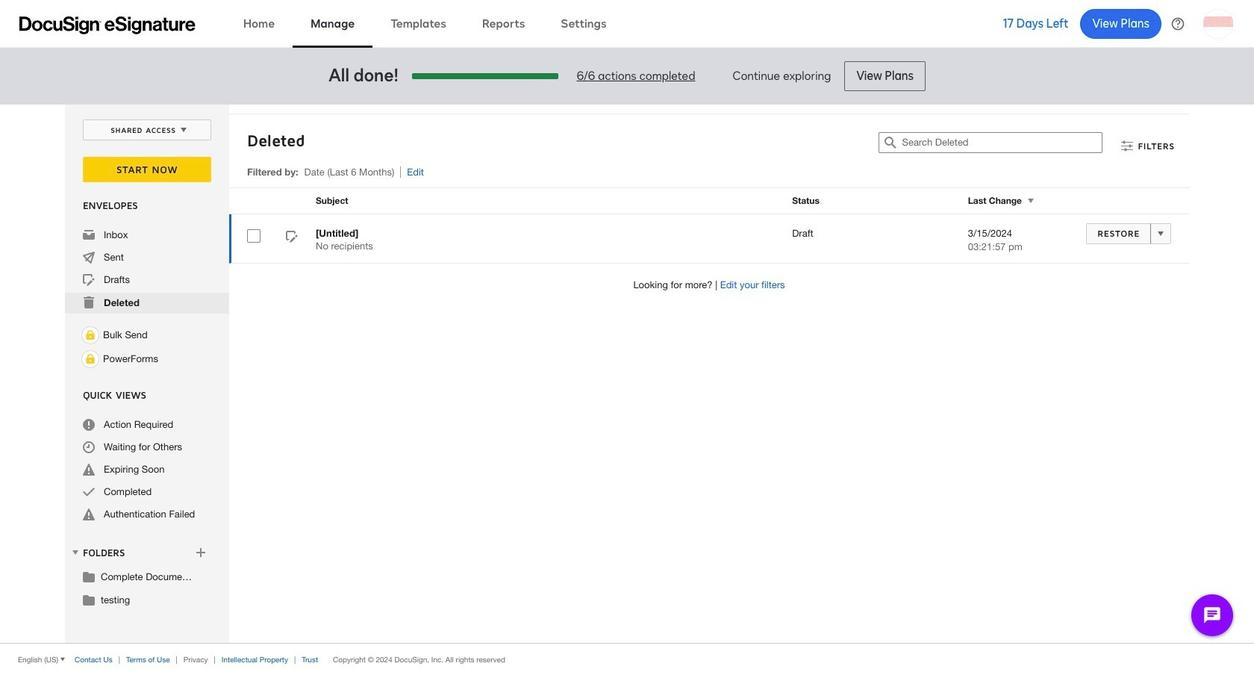 Task type: vqa. For each thing, say whether or not it's contained in the screenshot.
1st lock icon from the top
no



Task type: locate. For each thing, give the bounding box(es) containing it.
action required image
[[83, 419, 95, 431]]

view folders image
[[69, 547, 81, 558]]

secondary navigation region
[[65, 105, 1193, 643]]

0 vertical spatial folder image
[[83, 571, 95, 582]]

inbox image
[[83, 229, 95, 241]]

clock image
[[83, 441, 95, 453]]

2 folder image from the top
[[83, 594, 95, 606]]

sent image
[[83, 252, 95, 264]]

folder image
[[83, 571, 95, 582], [83, 594, 95, 606]]

draft image
[[286, 231, 298, 245]]

your uploaded profile image image
[[1204, 9, 1234, 38]]

alert image
[[83, 464, 95, 476]]

1 vertical spatial folder image
[[83, 594, 95, 606]]

lock image
[[81, 326, 99, 344]]

trash image
[[83, 296, 95, 308]]



Task type: describe. For each thing, give the bounding box(es) containing it.
1 folder image from the top
[[83, 571, 95, 582]]

alert image
[[83, 509, 95, 520]]

docusign esignature image
[[19, 16, 196, 34]]

draft image
[[83, 274, 95, 286]]

completed image
[[83, 486, 95, 498]]

lock image
[[81, 350, 99, 368]]

more info region
[[0, 643, 1255, 675]]

Search Deleted text field
[[902, 133, 1103, 152]]



